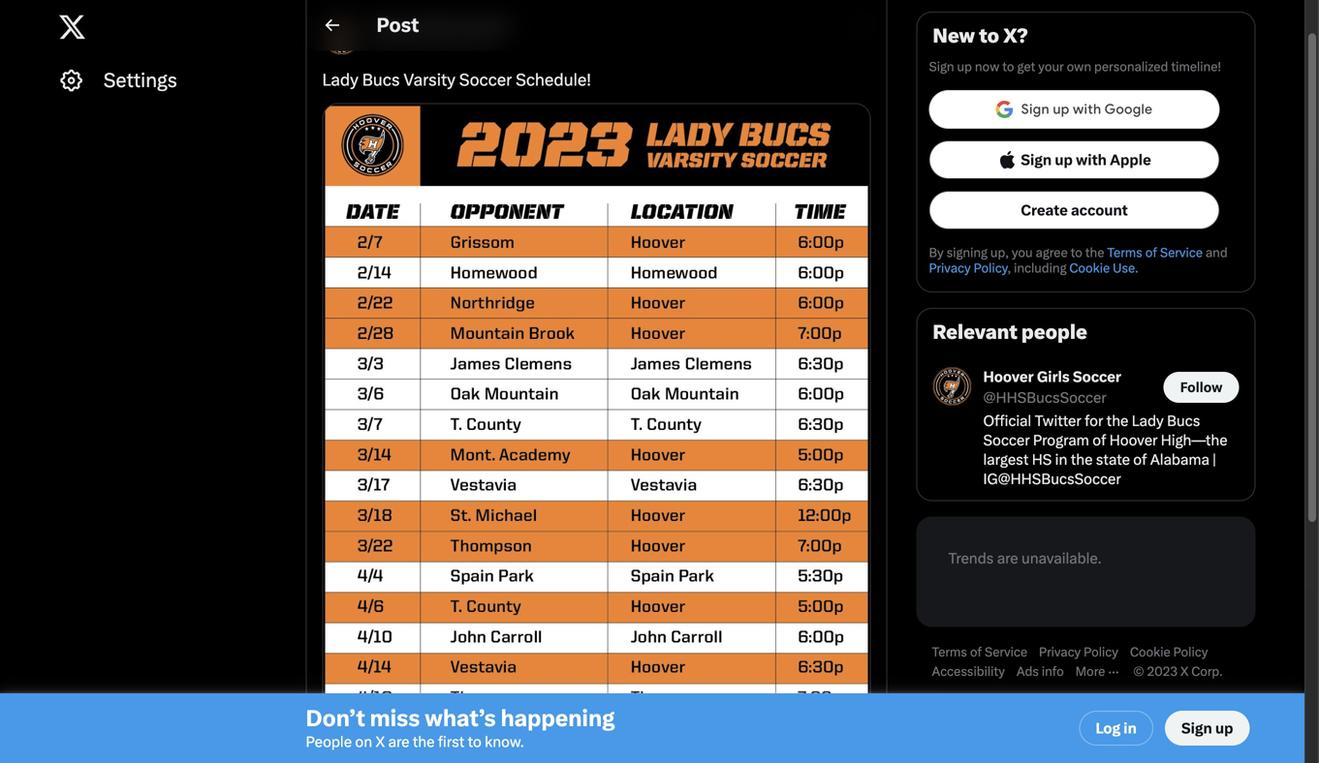 Task type: vqa. For each thing, say whether or not it's contained in the screenshot.
the right Search
no



Task type: describe. For each thing, give the bounding box(es) containing it.
with
[[1076, 151, 1107, 169]]

2 vertical spatial up
[[1216, 720, 1234, 738]]

cookie inside cookie policy accessibility
[[1130, 645, 1171, 660]]

largest
[[983, 451, 1029, 469]]

sign for sign up with apple
[[1021, 151, 1052, 169]]

on
[[355, 734, 372, 751]]

girls for topmost hoover girls soccer link
[[426, 17, 459, 34]]

ads info
[[1017, 665, 1064, 680]]

hoover girls soccer @hhsbucssoccer for topmost hoover girls soccer link's @hhsbucssoccer link
[[373, 17, 511, 54]]

account
[[1071, 202, 1128, 219]]

by
[[929, 245, 944, 260]]

create account link
[[929, 191, 1220, 230]]

follow button
[[1164, 372, 1239, 403]]

ads
[[1017, 665, 1039, 680]]

hoover for topmost hoover girls soccer link
[[373, 17, 423, 34]]

@hhsbucssoccer for topmost hoover girls soccer link
[[373, 36, 496, 54]]

official twitter for the lady bucs soccer program of hoover high—the largest hs in the state of alabama | ig@hhsbucssoccer
[[983, 413, 1228, 488]]

1 vertical spatial in
[[1124, 720, 1137, 738]]

up,
[[991, 245, 1009, 260]]

what's
[[425, 706, 496, 732]]

0 vertical spatial privacy policy link
[[929, 261, 1008, 276]]

by signing up, you agree to the terms of service and privacy policy , including cookie use.
[[929, 245, 1231, 276]]

varsity
[[404, 70, 456, 90]]

sign up region
[[918, 13, 1255, 292]]

2023
[[1147, 665, 1178, 680]]

program
[[1033, 432, 1089, 449]]

the down the 'program'
[[1071, 451, 1093, 469]]

of down for
[[1093, 432, 1106, 449]]

log in link
[[1080, 712, 1153, 746]]

follow
[[1180, 379, 1223, 396]]

of right the state
[[1133, 451, 1147, 469]]

to left 'get'
[[1003, 59, 1015, 74]]

corp.
[[1192, 665, 1223, 680]]

terms of service
[[932, 645, 1028, 660]]

girls for hoover girls soccer link within the 'relevant people' section
[[1037, 368, 1070, 386]]

relevant people
[[933, 321, 1087, 344]]

hoover for hoover girls soccer link within the 'relevant people' section
[[983, 368, 1034, 386]]

cookie use. link
[[1070, 261, 1139, 276]]

trends are unavailable.
[[949, 550, 1102, 568]]

the right for
[[1107, 413, 1129, 430]]

use.
[[1113, 261, 1139, 276]]

hoover inside official twitter for the lady bucs soccer program of hoover high—the largest hs in the state of alabama | ig@hhsbucssoccer
[[1110, 432, 1158, 449]]

more button
[[1076, 665, 1134, 680]]

0 vertical spatial hoover girls soccer link
[[373, 16, 511, 35]]

and
[[1206, 245, 1228, 260]]

lady inside official twitter for the lady bucs soccer program of hoover high—the largest hs in the state of alabama | ig@hhsbucssoccer
[[1132, 413, 1164, 430]]

accessibility
[[932, 665, 1005, 680]]

|
[[1213, 451, 1216, 469]]

happening
[[501, 706, 615, 732]]

terms inside 'footer' navigation
[[932, 645, 967, 660]]

don't
[[306, 706, 365, 732]]

miss
[[370, 706, 420, 732]]

hs
[[1032, 451, 1052, 469]]

hoover girls soccer @hhsbucssoccer for @hhsbucssoccer link within 'relevant people' section
[[983, 368, 1122, 407]]

of inside by signing up, you agree to the terms of service and privacy policy , including cookie use.
[[1146, 245, 1157, 260]]

sign up
[[1182, 720, 1234, 738]]

log in
[[1096, 720, 1137, 738]]

apple
[[1110, 151, 1151, 169]]

soccer right varsity
[[459, 70, 512, 90]]

settings
[[103, 69, 177, 92]]

@hhsbucssoccer link for hoover girls soccer link within the 'relevant people' section
[[983, 388, 1107, 408]]

privacy inside 'footer' navigation
[[1039, 645, 1081, 660]]

of inside 'footer' navigation
[[970, 645, 982, 660]]

sign for sign up now to get your own personalized timeline!
[[929, 59, 954, 74]]

trends
[[949, 550, 994, 568]]

cookie policy link
[[1130, 645, 1220, 661]]

service inside 'footer' navigation
[[985, 645, 1028, 660]]

soccer up for
[[1073, 368, 1122, 386]]



Task type: locate. For each thing, give the bounding box(es) containing it.
alabama
[[1150, 451, 1210, 469]]

terms inside by signing up, you agree to the terms of service and privacy policy , including cookie use.
[[1107, 245, 1143, 260]]

soccer up largest
[[983, 432, 1030, 449]]

terms of service link up accessibility link
[[932, 645, 1039, 661]]

post
[[377, 14, 419, 37]]

up left with
[[1055, 151, 1073, 169]]

1 horizontal spatial sign
[[1021, 151, 1052, 169]]

own
[[1067, 59, 1092, 74]]

official
[[983, 413, 1032, 430]]

1 horizontal spatial privacy policy link
[[1039, 645, 1130, 661]]

cookie policy accessibility
[[932, 645, 1208, 680]]

0 horizontal spatial in
[[1055, 451, 1068, 469]]

relevant people section
[[918, 309, 1255, 501]]

up inside button
[[1055, 151, 1073, 169]]

hoover
[[373, 17, 423, 34], [983, 368, 1034, 386], [1110, 432, 1158, 449]]

0 horizontal spatial bucs
[[362, 70, 400, 90]]

for
[[1085, 413, 1103, 430]]

girls up the twitter
[[1037, 368, 1070, 386]]

0 horizontal spatial privacy
[[929, 261, 971, 276]]

terms up accessibility
[[932, 645, 967, 660]]

cookie up ©
[[1130, 645, 1171, 660]]

0 horizontal spatial @hhsbucssoccer
[[373, 36, 496, 54]]

x down cookie policy link
[[1181, 665, 1189, 680]]

lady up alabama
[[1132, 413, 1164, 430]]

policy for cookie
[[1174, 645, 1208, 660]]

hoover girls soccer @hhsbucssoccer
[[373, 17, 511, 54], [983, 368, 1122, 407]]

0 vertical spatial lady
[[322, 70, 359, 90]]

privacy down by
[[929, 261, 971, 276]]

to right agree
[[1071, 245, 1083, 260]]

policy inside by signing up, you agree to the terms of service and privacy policy , including cookie use.
[[974, 261, 1008, 276]]

policy for privacy
[[1084, 645, 1119, 660]]

terms of service link inside sign up region
[[1107, 245, 1203, 260]]

1 horizontal spatial x
[[1181, 665, 1189, 680]]

the inside by signing up, you agree to the terms of service and privacy policy , including cookie use.
[[1086, 245, 1105, 260]]

to left x?
[[979, 24, 1000, 48]]

1 horizontal spatial terms
[[1107, 245, 1143, 260]]

1 vertical spatial terms of service link
[[932, 645, 1039, 661]]

high—the
[[1161, 432, 1228, 449]]

info
[[1042, 665, 1064, 680]]

bucs
[[362, 70, 400, 90], [1167, 413, 1201, 430]]

@hhsbucssoccer inside 'relevant people' section
[[983, 389, 1107, 407]]

@hhsbucssoccer up the twitter
[[983, 389, 1107, 407]]

of left 'and'
[[1146, 245, 1157, 260]]

1 horizontal spatial are
[[997, 550, 1018, 568]]

don't miss what's happening people on x are the first to know.
[[306, 706, 615, 751]]

1 vertical spatial sign
[[1021, 151, 1052, 169]]

hoover girls soccer link inside 'relevant people' section
[[983, 367, 1122, 388]]

policy down the up,
[[974, 261, 1008, 276]]

service left 'and'
[[1160, 245, 1203, 260]]

@hhsbucssoccer up varsity
[[373, 36, 496, 54]]

get
[[1017, 59, 1036, 74]]

1 horizontal spatial hoover
[[983, 368, 1034, 386]]

0 horizontal spatial terms of service link
[[932, 645, 1039, 661]]

create
[[1021, 202, 1068, 219]]

sign up with apple
[[1021, 151, 1151, 169]]

1 horizontal spatial in
[[1124, 720, 1137, 738]]

girls inside 'relevant people' section
[[1037, 368, 1070, 386]]

of
[[1146, 245, 1157, 260], [1093, 432, 1106, 449], [1133, 451, 1147, 469], [970, 645, 982, 660]]

2 horizontal spatial hoover
[[1110, 432, 1158, 449]]

terms up use. in the top of the page
[[1107, 245, 1143, 260]]

to inside by signing up, you agree to the terms of service and privacy policy , including cookie use.
[[1071, 245, 1083, 260]]

sign inside button
[[1021, 151, 1052, 169]]

of up accessibility link
[[970, 645, 982, 660]]

1 vertical spatial x
[[376, 734, 385, 751]]

terms
[[1107, 245, 1143, 260], [932, 645, 967, 660]]

privacy policy link
[[929, 261, 1008, 276], [1039, 645, 1130, 661]]

are down miss
[[388, 734, 409, 751]]

privacy inside by signing up, you agree to the terms of service and privacy policy , including cookie use.
[[929, 261, 971, 276]]

x right on
[[376, 734, 385, 751]]

1 vertical spatial cookie
[[1130, 645, 1171, 660]]

terms of service link inside 'footer' navigation
[[932, 645, 1039, 661]]

the inside don't miss what's happening people on x are the first to know.
[[413, 734, 435, 751]]

to right first
[[468, 734, 482, 751]]

0 vertical spatial terms of service link
[[1107, 245, 1203, 260]]

bucs left varsity
[[362, 70, 400, 90]]

privacy
[[929, 261, 971, 276], [1039, 645, 1081, 660]]

0 horizontal spatial @hhsbucssoccer link
[[373, 35, 496, 55]]

1 vertical spatial privacy
[[1039, 645, 1081, 660]]

1 horizontal spatial @hhsbucssoccer link
[[983, 388, 1107, 408]]

1 vertical spatial privacy policy link
[[1039, 645, 1130, 661]]

1 vertical spatial bucs
[[1167, 413, 1201, 430]]

to inside don't miss what's happening people on x are the first to know.
[[468, 734, 482, 751]]

sign up now to get your own personalized timeline!
[[929, 59, 1221, 74]]

policy inside cookie policy accessibility
[[1174, 645, 1208, 660]]

privacy up info
[[1039, 645, 1081, 660]]

0 vertical spatial up
[[957, 59, 972, 74]]

1 vertical spatial hoover
[[983, 368, 1034, 386]]

0 vertical spatial @hhsbucssoccer
[[373, 36, 496, 54]]

soccer inside official twitter for the lady bucs soccer program of hoover high—the largest hs in the state of alabama | ig@hhsbucssoccer
[[983, 432, 1030, 449]]

1 horizontal spatial up
[[1055, 151, 1073, 169]]

1 horizontal spatial service
[[1160, 245, 1203, 260]]

x
[[1181, 665, 1189, 680], [376, 734, 385, 751]]

bucs inside official twitter for the lady bucs soccer program of hoover high—the largest hs in the state of alabama | ig@hhsbucssoccer
[[1167, 413, 1201, 430]]

now
[[975, 59, 1000, 74]]

0 horizontal spatial hoover girls soccer @hhsbucssoccer
[[373, 17, 511, 54]]

0 vertical spatial cookie
[[1070, 261, 1110, 276]]

x inside 'footer' navigation
[[1181, 665, 1189, 680]]

ig@hhsbucssoccer
[[983, 471, 1121, 488]]

up
[[957, 59, 972, 74], [1055, 151, 1073, 169], [1216, 720, 1234, 738]]

agree
[[1036, 245, 1068, 260]]

1 vertical spatial hoover girls soccer @hhsbucssoccer
[[983, 368, 1122, 407]]

to
[[979, 24, 1000, 48], [1003, 59, 1015, 74], [1071, 245, 1083, 260], [468, 734, 482, 751]]

1 vertical spatial service
[[985, 645, 1028, 660]]

2 horizontal spatial sign
[[1182, 720, 1213, 738]]

2 horizontal spatial policy
[[1174, 645, 1208, 660]]

0 vertical spatial hoover girls soccer @hhsbucssoccer
[[373, 17, 511, 54]]

including
[[1014, 261, 1067, 276]]

1 horizontal spatial girls
[[1037, 368, 1070, 386]]

0 horizontal spatial lady
[[322, 70, 359, 90]]

cookie inside by signing up, you agree to the terms of service and privacy policy , including cookie use.
[[1070, 261, 1110, 276]]

policy up © 2023 x corp.
[[1174, 645, 1208, 660]]

settings link
[[47, 56, 298, 105]]

cookie left use. in the top of the page
[[1070, 261, 1110, 276]]

1 horizontal spatial @hhsbucssoccer
[[983, 389, 1107, 407]]

0 vertical spatial are
[[997, 550, 1018, 568]]

sign up with apple button
[[929, 141, 1220, 179]]

0 vertical spatial in
[[1055, 451, 1068, 469]]

2 vertical spatial sign
[[1182, 720, 1213, 738]]

0 horizontal spatial sign
[[929, 59, 954, 74]]

timeline!
[[1171, 59, 1221, 74]]

you
[[1012, 245, 1033, 260]]

sign for sign up
[[1182, 720, 1213, 738]]

2 horizontal spatial up
[[1216, 720, 1234, 738]]

0 horizontal spatial privacy policy link
[[929, 261, 1008, 276]]

create account
[[1021, 202, 1128, 219]]

1 horizontal spatial terms of service link
[[1107, 245, 1203, 260]]

0 horizontal spatial service
[[985, 645, 1028, 660]]

ads info link
[[1017, 665, 1076, 680]]

people
[[306, 734, 352, 751]]

0 vertical spatial @hhsbucssoccer link
[[373, 35, 496, 55]]

x?
[[1004, 24, 1028, 48]]

lady
[[322, 70, 359, 90], [1132, 413, 1164, 430]]

know.
[[485, 734, 524, 751]]

signing
[[947, 245, 988, 260]]

1 vertical spatial @hhsbucssoccer
[[983, 389, 1107, 407]]

hoover girls soccer @hhsbucssoccer up varsity
[[373, 17, 511, 54]]

0 vertical spatial bucs
[[362, 70, 400, 90]]

hoover girls soccer link up the twitter
[[983, 367, 1122, 388]]

sign
[[929, 59, 954, 74], [1021, 151, 1052, 169], [1182, 720, 1213, 738]]

hoover girls soccer link up varsity
[[373, 16, 511, 35]]

in right hs
[[1055, 451, 1068, 469]]

1 horizontal spatial privacy
[[1039, 645, 1081, 660]]

1 vertical spatial up
[[1055, 151, 1073, 169]]

1 horizontal spatial bucs
[[1167, 413, 1201, 430]]

hoover girls soccer @hhsbucssoccer inside 'relevant people' section
[[983, 368, 1122, 407]]

up down corp.
[[1216, 720, 1234, 738]]

more
[[1076, 665, 1105, 680]]

0 vertical spatial service
[[1160, 245, 1203, 260]]

accessibility link
[[932, 665, 1017, 680]]

girls right post
[[426, 17, 459, 34]]

1 vertical spatial are
[[388, 734, 409, 751]]

0 horizontal spatial policy
[[974, 261, 1008, 276]]

soccer up lady bucs varsity soccer schedule!
[[462, 17, 511, 34]]

policy up the more popup button
[[1084, 645, 1119, 660]]

1 horizontal spatial hoover girls soccer @hhsbucssoccer
[[983, 368, 1122, 407]]

@hhsbucssoccer link for topmost hoover girls soccer link
[[373, 35, 496, 55]]

new
[[933, 24, 975, 48]]

@hhsbucssoccer for hoover girls soccer link within the 'relevant people' section
[[983, 389, 1107, 407]]

@hhsbucssoccer link up the twitter
[[983, 388, 1107, 408]]

0 horizontal spatial girls
[[426, 17, 459, 34]]

sign up link
[[1165, 712, 1250, 746]]

hoover girls soccer link
[[373, 16, 511, 35], [983, 367, 1122, 388]]

0 vertical spatial girls
[[426, 17, 459, 34]]

@hhsbucssoccer link up varsity
[[373, 35, 496, 55]]

privacy policy
[[1039, 645, 1119, 660]]

1 horizontal spatial policy
[[1084, 645, 1119, 660]]

lady bucs varsity soccer schedule!
[[322, 70, 591, 90]]

1 horizontal spatial cookie
[[1130, 645, 1171, 660]]

@hhsbucssoccer
[[373, 36, 496, 54], [983, 389, 1107, 407]]

up for with
[[1055, 151, 1073, 169]]

schedule!
[[516, 70, 591, 90]]

hoover up the state
[[1110, 432, 1158, 449]]

privacy policy link down signing
[[929, 261, 1008, 276]]

©
[[1134, 665, 1144, 680]]

1 vertical spatial hoover girls soccer link
[[983, 367, 1122, 388]]

terms of service link
[[1107, 245, 1203, 260], [932, 645, 1039, 661]]

personalized
[[1094, 59, 1169, 74]]

footer navigation
[[917, 643, 1256, 682]]

state
[[1096, 451, 1130, 469]]

,
[[1008, 261, 1011, 276]]

2 vertical spatial hoover
[[1110, 432, 1158, 449]]

people
[[1022, 321, 1087, 344]]

0 horizontal spatial hoover
[[373, 17, 423, 34]]

0 vertical spatial x
[[1181, 665, 1189, 680]]

0 horizontal spatial x
[[376, 734, 385, 751]]

up left "now"
[[957, 59, 972, 74]]

twitter
[[1035, 413, 1082, 430]]

@hhsbucssoccer link inside 'relevant people' section
[[983, 388, 1107, 408]]

sign up the create
[[1021, 151, 1052, 169]]

log
[[1096, 720, 1121, 738]]

new to x?
[[933, 24, 1028, 48]]

terms of service link up use. in the top of the page
[[1107, 245, 1203, 260]]

0 horizontal spatial terms
[[932, 645, 967, 660]]

1 vertical spatial terms
[[932, 645, 967, 660]]

0 vertical spatial terms
[[1107, 245, 1143, 260]]

in inside official twitter for the lady bucs soccer program of hoover high—the largest hs in the state of alabama | ig@hhsbucssoccer
[[1055, 451, 1068, 469]]

hoover up "official"
[[983, 368, 1034, 386]]

1 vertical spatial @hhsbucssoccer link
[[983, 388, 1107, 408]]

policy
[[974, 261, 1008, 276], [1084, 645, 1119, 660], [1174, 645, 1208, 660]]

0 vertical spatial privacy
[[929, 261, 971, 276]]

0 horizontal spatial are
[[388, 734, 409, 751]]

sign down new
[[929, 59, 954, 74]]

relevant
[[933, 321, 1018, 344]]

up for now
[[957, 59, 972, 74]]

service up ads
[[985, 645, 1028, 660]]

0 horizontal spatial hoover girls soccer link
[[373, 16, 511, 35]]

unavailable.
[[1022, 550, 1102, 568]]

service inside by signing up, you agree to the terms of service and privacy policy , including cookie use.
[[1160, 245, 1203, 260]]

1 vertical spatial lady
[[1132, 413, 1164, 430]]

sign down corp.
[[1182, 720, 1213, 738]]

cookie
[[1070, 261, 1110, 276], [1130, 645, 1171, 660]]

the left first
[[413, 734, 435, 751]]

in
[[1055, 451, 1068, 469], [1124, 720, 1137, 738]]

privacy policy link up "more" on the bottom right
[[1039, 645, 1130, 661]]

1 horizontal spatial lady
[[1132, 413, 1164, 430]]

the up "cookie use." link
[[1086, 245, 1105, 260]]

are right trends
[[997, 550, 1018, 568]]

are
[[997, 550, 1018, 568], [388, 734, 409, 751]]

© 2023 x corp.
[[1134, 665, 1223, 680]]

your
[[1038, 59, 1064, 74]]

hoover up varsity
[[373, 17, 423, 34]]

1 horizontal spatial hoover girls soccer link
[[983, 367, 1122, 388]]

x inside don't miss what's happening people on x are the first to know.
[[376, 734, 385, 751]]

girls
[[426, 17, 459, 34], [1037, 368, 1070, 386]]

lady left varsity
[[322, 70, 359, 90]]

0 vertical spatial sign
[[929, 59, 954, 74]]

1 vertical spatial girls
[[1037, 368, 1070, 386]]

0 horizontal spatial up
[[957, 59, 972, 74]]

hoover girls soccer @hhsbucssoccer up the twitter
[[983, 368, 1122, 407]]

bucs up the "high—the"
[[1167, 413, 1201, 430]]

0 vertical spatial hoover
[[373, 17, 423, 34]]

soccer
[[462, 17, 511, 34], [459, 70, 512, 90], [1073, 368, 1122, 386], [983, 432, 1030, 449]]

first
[[438, 734, 465, 751]]

0 horizontal spatial cookie
[[1070, 261, 1110, 276]]

are inside don't miss what's happening people on x are the first to know.
[[388, 734, 409, 751]]

in right the log
[[1124, 720, 1137, 738]]



